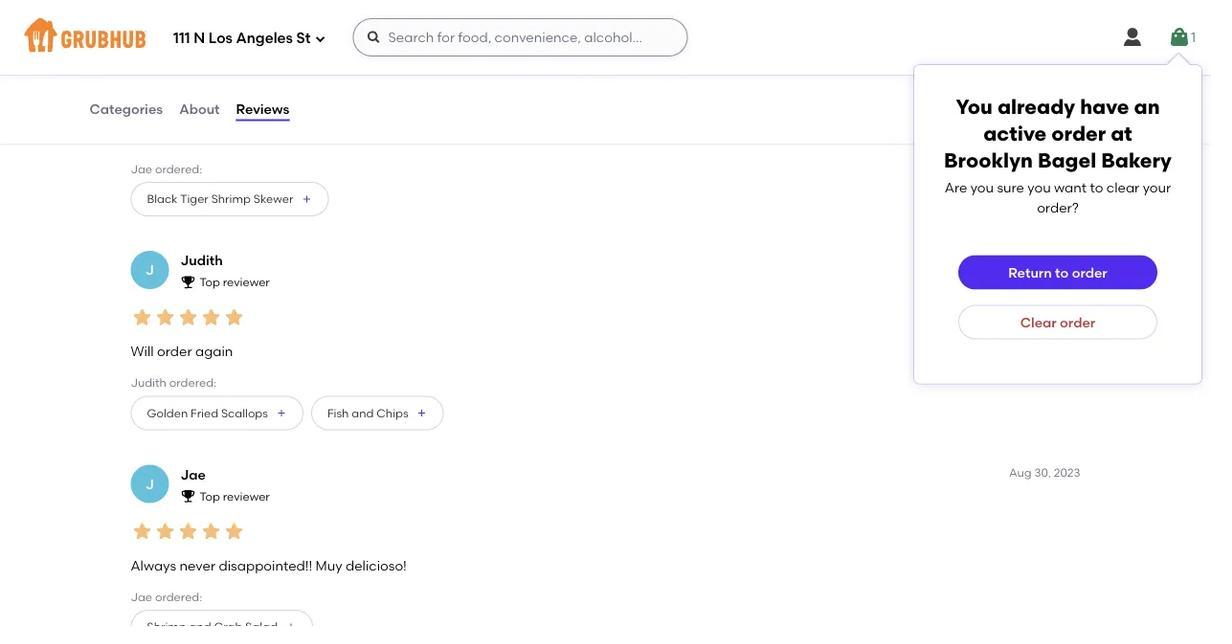 Task type: describe. For each thing, give the bounding box(es) containing it.
clear order
[[1021, 314, 1096, 330]]

to inside 'button'
[[1056, 264, 1069, 281]]

disappointed!!
[[219, 557, 313, 574]]

svg image inside 1 button
[[1169, 26, 1192, 49]]

always
[[131, 557, 176, 574]]

skewer
[[254, 192, 293, 206]]

n
[[194, 30, 205, 47]]

have
[[1081, 95, 1130, 119]]

again
[[195, 343, 233, 360]]

jae down 'always'
[[131, 590, 152, 604]]

at
[[1112, 122, 1133, 146]]

order inside 'are you sure you want to clear your order'
[[1038, 199, 1073, 215]]

categories
[[90, 101, 163, 117]]

aug 30, 2023
[[1010, 466, 1081, 480]]

ordered: for order
[[169, 376, 217, 390]]

sep 10, 2023
[[1014, 252, 1081, 266]]

ordered: for of
[[155, 162, 202, 176]]

clear
[[1021, 314, 1057, 330]]

jae down best
[[131, 162, 152, 176]]

black tiger shrimp skewer
[[147, 192, 293, 206]]

?
[[1073, 199, 1080, 215]]

clear order button
[[959, 305, 1158, 340]]

los
[[209, 30, 233, 47]]

reviewer for disappointed!!
[[223, 490, 270, 504]]

j for judith
[[146, 262, 154, 278]]

black tiger shrimp skewer button
[[131, 182, 329, 217]]

already
[[998, 95, 1076, 119]]

clear
[[1107, 180, 1140, 196]]

bagel
[[1038, 148, 1097, 173]]

will
[[131, 343, 154, 360]]

delicioso!
[[346, 557, 407, 574]]

order inside you already have an active order at brooklyn bagel bakery
[[1052, 122, 1107, 146]]

black
[[147, 192, 178, 206]]

golden
[[147, 406, 188, 420]]

fried
[[191, 406, 219, 420]]

ordered: for never
[[155, 590, 202, 604]]

fish and chips
[[328, 406, 409, 420]]

brooklyn
[[945, 148, 1034, 173]]

top reviewer for disappointed!!
[[200, 490, 270, 504]]

angeles
[[236, 30, 293, 47]]

you
[[957, 95, 993, 119]]

order inside the return to order 'button'
[[1073, 264, 1108, 281]]

golden fried scallops
[[147, 406, 268, 420]]

never
[[180, 557, 216, 574]]

1 j from the top
[[146, 48, 154, 64]]

1 horizontal spatial svg image
[[1122, 26, 1145, 49]]

top reviewer for again
[[200, 276, 270, 289]]

about button
[[178, 75, 221, 144]]

j for jae
[[146, 476, 154, 492]]

trophy icon image for never
[[181, 488, 196, 504]]

st
[[297, 30, 311, 47]]

111
[[173, 30, 190, 47]]

top reviewer for best
[[200, 61, 270, 75]]

plus icon image down always never disappointed!! muy delicioso!
[[285, 622, 297, 627]]

muy
[[316, 557, 343, 574]]

bakery
[[1102, 148, 1173, 173]]

trophy icon image for order
[[181, 274, 196, 290]]

plus icon image for black tiger shrimp skewer
[[301, 194, 313, 205]]

are
[[945, 180, 968, 196]]

plus icon image for golden fried scallops
[[276, 408, 287, 419]]

return
[[1009, 264, 1053, 281]]

jae ordered: for always
[[131, 590, 202, 604]]

search icon image
[[941, 98, 964, 121]]

an
[[1135, 95, 1161, 119]]

aug
[[1010, 466, 1032, 480]]

judith for judith
[[181, 252, 223, 269]]

Search for food, convenience, alcohol... search field
[[353, 18, 688, 57]]

are you sure you want to clear your order
[[945, 180, 1172, 215]]



Task type: locate. For each thing, give the bounding box(es) containing it.
svg image left 1 button
[[1122, 26, 1145, 49]]

golden fried scallops button
[[131, 396, 304, 431]]

1 horizontal spatial to
[[1091, 180, 1104, 196]]

trophy icon image up will order again
[[181, 274, 196, 290]]

2 trophy icon image from the top
[[181, 274, 196, 290]]

reviewer
[[223, 61, 270, 75], [223, 276, 270, 289], [223, 490, 270, 504]]

j down black
[[146, 262, 154, 278]]

judith ordered:
[[131, 376, 217, 390]]

2 vertical spatial trophy icon image
[[181, 488, 196, 504]]

tooltip
[[915, 54, 1202, 384]]

and
[[352, 406, 374, 420]]

top reviewer down 111 n los angeles st
[[200, 61, 270, 75]]

trophy icon image down 111
[[181, 60, 196, 76]]

order inside clear order button
[[1061, 314, 1096, 330]]

ordered: down best of best
[[155, 162, 202, 176]]

active
[[984, 122, 1047, 146]]

best
[[131, 129, 159, 146]]

0 vertical spatial ordered:
[[155, 162, 202, 176]]

0 vertical spatial j
[[146, 48, 154, 64]]

top reviewer up again
[[200, 276, 270, 289]]

1 horizontal spatial you
[[1028, 180, 1052, 196]]

jae ordered:
[[131, 162, 202, 176], [131, 590, 202, 604]]

to inside 'are you sure you want to clear your order'
[[1091, 180, 1104, 196]]

0 horizontal spatial judith
[[131, 376, 167, 390]]

to right want at the top of the page
[[1091, 180, 1104, 196]]

j up categories
[[146, 48, 154, 64]]

jae ordered: up black
[[131, 162, 202, 176]]

1 jae ordered: from the top
[[131, 162, 202, 176]]

your
[[1144, 180, 1172, 196]]

order
[[1052, 122, 1107, 146], [1038, 199, 1073, 215], [1073, 264, 1108, 281], [1061, 314, 1096, 330], [157, 343, 192, 360]]

0 horizontal spatial to
[[1056, 264, 1069, 281]]

1 vertical spatial 2023
[[1055, 466, 1081, 480]]

order up judith ordered:
[[157, 343, 192, 360]]

1 trophy icon image from the top
[[181, 60, 196, 76]]

plus icon image inside golden fried scallops button
[[276, 408, 287, 419]]

judith down "will"
[[131, 376, 167, 390]]

1 top reviewer from the top
[[200, 61, 270, 75]]

reviews button
[[235, 75, 291, 144]]

2023 for always never disappointed!! muy delicioso!
[[1055, 466, 1081, 480]]

to
[[1091, 180, 1104, 196], [1056, 264, 1069, 281]]

0 horizontal spatial svg image
[[366, 30, 382, 45]]

2023 for will order again
[[1055, 252, 1081, 266]]

jae ordered: for best
[[131, 162, 202, 176]]

3 trophy icon image from the top
[[181, 488, 196, 504]]

reviewer for best
[[223, 61, 270, 75]]

0 vertical spatial to
[[1091, 180, 1104, 196]]

categories button
[[89, 75, 164, 144]]

will order again
[[131, 343, 233, 360]]

plus icon image inside fish and chips button
[[416, 408, 428, 419]]

order up bagel
[[1052, 122, 1107, 146]]

2 vertical spatial reviewer
[[223, 490, 270, 504]]

reviewer up disappointed!!
[[223, 490, 270, 504]]

svg image right st
[[315, 33, 326, 45]]

reviews
[[236, 101, 290, 117]]

plus icon image right chips
[[416, 408, 428, 419]]

2 vertical spatial j
[[146, 476, 154, 492]]

fish
[[328, 406, 349, 420]]

0 horizontal spatial you
[[971, 180, 994, 196]]

0 vertical spatial trophy icon image
[[181, 60, 196, 76]]

2 vertical spatial ordered:
[[155, 590, 202, 604]]

tooltip containing you already have an active order at brooklyn bagel bakery
[[915, 54, 1202, 384]]

top up again
[[200, 276, 220, 289]]

3 top reviewer from the top
[[200, 490, 270, 504]]

you already have an active order at brooklyn bagel bakery
[[945, 95, 1173, 173]]

you
[[971, 180, 994, 196], [1028, 180, 1052, 196]]

return to order
[[1009, 264, 1108, 281]]

reviewer down 111 n los angeles st
[[223, 61, 270, 75]]

ordered: down never
[[155, 590, 202, 604]]

30,
[[1035, 466, 1052, 480]]

2 j from the top
[[146, 262, 154, 278]]

top
[[200, 61, 220, 75], [200, 276, 220, 289], [200, 490, 220, 504]]

2023 right '10,' at the right top
[[1055, 252, 1081, 266]]

1 top from the top
[[200, 61, 220, 75]]

plus icon image right scallops
[[276, 408, 287, 419]]

1 vertical spatial judith
[[131, 376, 167, 390]]

top for best
[[200, 61, 220, 75]]

3 top from the top
[[200, 490, 220, 504]]

top reviewer up disappointed!!
[[200, 490, 270, 504]]

about
[[179, 101, 220, 117]]

j down golden
[[146, 476, 154, 492]]

1 vertical spatial top reviewer
[[200, 276, 270, 289]]

trophy icon image for of
[[181, 60, 196, 76]]

1 you from the left
[[971, 180, 994, 196]]

svg image
[[1122, 26, 1145, 49], [315, 33, 326, 45]]

1 vertical spatial reviewer
[[223, 276, 270, 289]]

1 horizontal spatial svg image
[[1169, 26, 1192, 49]]

1 vertical spatial jae ordered:
[[131, 590, 202, 604]]

0 vertical spatial top
[[200, 61, 220, 75]]

always never disappointed!! muy delicioso!
[[131, 557, 407, 574]]

svg image
[[1169, 26, 1192, 49], [366, 30, 382, 45]]

1 vertical spatial j
[[146, 262, 154, 278]]

shrimp
[[211, 192, 251, 206]]

judith down tiger
[[181, 252, 223, 269]]

0 vertical spatial reviewer
[[223, 61, 270, 75]]

judith
[[181, 252, 223, 269], [131, 376, 167, 390]]

3 j from the top
[[146, 476, 154, 492]]

2 top reviewer from the top
[[200, 276, 270, 289]]

top for disappointed!!
[[200, 490, 220, 504]]

1
[[1192, 29, 1197, 45]]

1 reviewer from the top
[[223, 61, 270, 75]]

jae left "los"
[[181, 38, 206, 55]]

2 2023 from the top
[[1055, 466, 1081, 480]]

0 vertical spatial jae ordered:
[[131, 162, 202, 176]]

2023 right 30,
[[1055, 466, 1081, 480]]

fish and chips button
[[311, 396, 444, 431]]

order right '10,' at the right top
[[1073, 264, 1108, 281]]

2 reviewer from the top
[[223, 276, 270, 289]]

tiger
[[180, 192, 209, 206]]

star icon image
[[131, 92, 154, 115], [154, 92, 177, 115], [177, 92, 200, 115], [200, 92, 223, 115], [223, 92, 246, 115], [131, 306, 154, 329], [154, 306, 177, 329], [177, 306, 200, 329], [200, 306, 223, 329], [223, 306, 246, 329], [131, 520, 154, 543], [154, 520, 177, 543], [177, 520, 200, 543], [200, 520, 223, 543], [223, 520, 246, 543]]

sure
[[998, 180, 1025, 196]]

trophy icon image up never
[[181, 488, 196, 504]]

reviewer up again
[[223, 276, 270, 289]]

to right '10,' at the right top
[[1056, 264, 1069, 281]]

Search Catch 21 search field
[[970, 101, 1117, 119]]

0 vertical spatial judith
[[181, 252, 223, 269]]

trophy icon image
[[181, 60, 196, 76], [181, 274, 196, 290], [181, 488, 196, 504]]

2 jae ordered: from the top
[[131, 590, 202, 604]]

3 reviewer from the top
[[223, 490, 270, 504]]

top up never
[[200, 490, 220, 504]]

111 n los angeles st
[[173, 30, 311, 47]]

2 you from the left
[[1028, 180, 1052, 196]]

plus icon image for fish and chips
[[416, 408, 428, 419]]

j
[[146, 48, 154, 64], [146, 262, 154, 278], [146, 476, 154, 492]]

judith for judith ordered:
[[131, 376, 167, 390]]

1 vertical spatial to
[[1056, 264, 1069, 281]]

want
[[1055, 180, 1088, 196]]

you right the sure
[[1028, 180, 1052, 196]]

1 2023 from the top
[[1055, 252, 1081, 266]]

top reviewer
[[200, 61, 270, 75], [200, 276, 270, 289], [200, 490, 270, 504]]

return to order button
[[959, 255, 1158, 290]]

you right are
[[971, 180, 994, 196]]

jae down fried
[[181, 467, 206, 483]]

0 vertical spatial top reviewer
[[200, 61, 270, 75]]

plus icon image inside black tiger shrimp skewer 'button'
[[301, 194, 313, 205]]

order right clear
[[1061, 314, 1096, 330]]

2023
[[1055, 252, 1081, 266], [1055, 466, 1081, 480]]

0 horizontal spatial svg image
[[315, 33, 326, 45]]

best
[[178, 129, 206, 146]]

of
[[162, 129, 175, 146]]

main navigation navigation
[[0, 0, 1212, 75]]

plus icon image right skewer
[[301, 194, 313, 205]]

ordered: up fried
[[169, 376, 217, 390]]

0 vertical spatial 2023
[[1055, 252, 1081, 266]]

best of best
[[131, 129, 206, 146]]

sep
[[1014, 252, 1035, 266]]

1 vertical spatial top
[[200, 276, 220, 289]]

2 top from the top
[[200, 276, 220, 289]]

top down n
[[200, 61, 220, 75]]

1 vertical spatial trophy icon image
[[181, 274, 196, 290]]

order down want at the top of the page
[[1038, 199, 1073, 215]]

1 horizontal spatial judith
[[181, 252, 223, 269]]

chips
[[377, 406, 409, 420]]

plus icon image
[[301, 194, 313, 205], [276, 408, 287, 419], [416, 408, 428, 419], [285, 622, 297, 627]]

jae ordered: down 'always'
[[131, 590, 202, 604]]

1 button
[[1169, 20, 1197, 55]]

10,
[[1038, 252, 1052, 266]]

ordered:
[[155, 162, 202, 176], [169, 376, 217, 390], [155, 590, 202, 604]]

jae
[[181, 38, 206, 55], [131, 162, 152, 176], [181, 467, 206, 483], [131, 590, 152, 604]]

2 vertical spatial top reviewer
[[200, 490, 270, 504]]

2 vertical spatial top
[[200, 490, 220, 504]]

top for again
[[200, 276, 220, 289]]

reviewer for again
[[223, 276, 270, 289]]

scallops
[[221, 406, 268, 420]]

1 vertical spatial ordered:
[[169, 376, 217, 390]]



Task type: vqa. For each thing, say whether or not it's contained in the screenshot.
top TODAY
no



